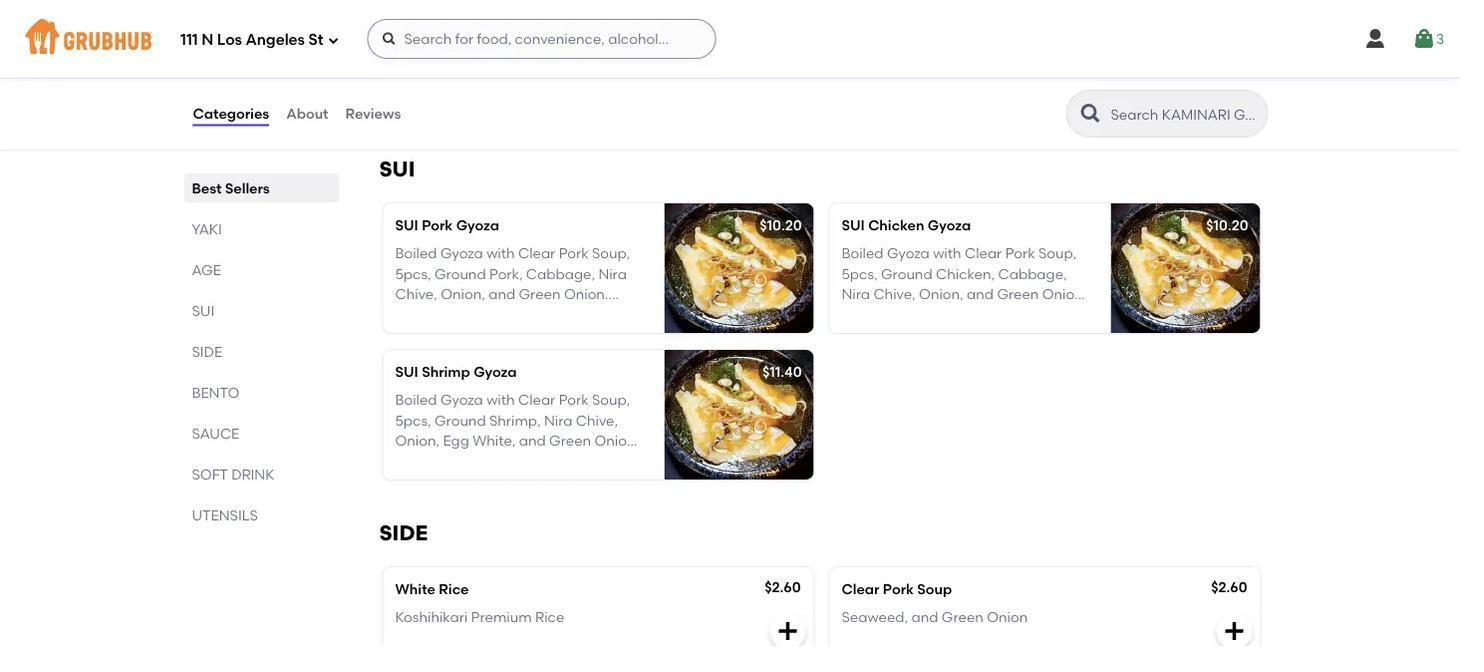 Task type: describe. For each thing, give the bounding box(es) containing it.
sui shrimp gyoza image
[[664, 350, 814, 479]]

gyoza for sui pork gyoza
[[456, 217, 500, 234]]

age
[[192, 261, 221, 278]]

sauce
[[192, 425, 240, 442]]

0 vertical spatial rice
[[439, 581, 469, 598]]

sui shrimp gyoza
[[395, 363, 517, 380]]

angeles
[[246, 31, 305, 49]]

111 n los angeles st
[[180, 31, 324, 49]]

n
[[202, 31, 214, 49]]

premium
[[471, 609, 532, 626]]

$2.60 for seaweed, and green onion
[[1212, 579, 1248, 596]]

koshihikari premium rice
[[395, 609, 565, 626]]

$10.20 for sui chicken gyoza
[[1207, 217, 1249, 234]]

yaki
[[192, 220, 222, 237]]

utensils tab
[[192, 504, 332, 525]]

sui inside tab
[[192, 302, 215, 319]]

soft drink
[[192, 466, 275, 483]]

los
[[217, 31, 242, 49]]

age assorted gyoza image
[[664, 0, 814, 115]]

clear
[[842, 581, 880, 598]]

sui for sui pork gyoza
[[395, 217, 419, 234]]

$10.20 for sui pork gyoza
[[760, 217, 802, 234]]

side inside tab
[[192, 343, 222, 360]]

categories button
[[192, 78, 270, 150]]

about
[[286, 105, 329, 122]]

sui pork gyoza
[[395, 217, 500, 234]]

white
[[395, 581, 436, 598]]

sauce tab
[[192, 423, 332, 444]]

clear pork soup
[[842, 581, 952, 598]]

pork for clear
[[883, 581, 914, 598]]

reviews
[[346, 105, 401, 122]]

drink
[[231, 466, 275, 483]]

gyoza for sui chicken gyoza
[[928, 217, 971, 234]]

1 vertical spatial svg image
[[1223, 619, 1247, 643]]

sui pork gyoza image
[[664, 203, 814, 333]]

st
[[309, 31, 324, 49]]

1 vertical spatial side
[[379, 520, 428, 546]]

best
[[192, 179, 222, 196]]

soup
[[918, 581, 952, 598]]

gyoza for sui shrimp gyoza
[[474, 363, 517, 380]]

green
[[942, 609, 984, 626]]

soft drink tab
[[192, 464, 332, 485]]

main navigation navigation
[[0, 0, 1461, 78]]

search icon image
[[1079, 102, 1103, 126]]

sui chicken gyoza
[[842, 217, 971, 234]]

best sellers tab
[[192, 177, 332, 198]]

Search KAMINARI GYOZA search field
[[1109, 105, 1262, 124]]

3 button
[[1413, 21, 1445, 57]]

bento
[[192, 384, 240, 401]]

3
[[1437, 30, 1445, 47]]



Task type: locate. For each thing, give the bounding box(es) containing it.
utensils
[[192, 506, 258, 523]]

svg image
[[1364, 27, 1388, 51], [1413, 27, 1437, 51], [381, 31, 397, 47], [776, 619, 800, 643]]

0 horizontal spatial side
[[192, 343, 222, 360]]

1 vertical spatial rice
[[535, 609, 565, 626]]

0 vertical spatial svg image
[[327, 34, 339, 46]]

svg image inside main navigation navigation
[[327, 34, 339, 46]]

best sellers
[[192, 179, 270, 196]]

Search for food, convenience, alcohol... search field
[[367, 19, 716, 59]]

$2.60 for koshihikari premium rice
[[765, 579, 801, 596]]

svg image inside 3 button
[[1413, 27, 1437, 51]]

1 vertical spatial pork
[[883, 581, 914, 598]]

age tab
[[192, 259, 332, 280]]

1 horizontal spatial side
[[379, 520, 428, 546]]

svg image
[[327, 34, 339, 46], [1223, 619, 1247, 643]]

0 horizontal spatial rice
[[439, 581, 469, 598]]

onion
[[987, 609, 1028, 626]]

rice right premium
[[535, 609, 565, 626]]

1 $10.20 from the left
[[760, 217, 802, 234]]

2 $10.20 from the left
[[1207, 217, 1249, 234]]

pork
[[422, 217, 453, 234], [883, 581, 914, 598]]

sellers
[[225, 179, 270, 196]]

$11.40
[[763, 363, 802, 380]]

1 $2.60 from the left
[[765, 579, 801, 596]]

categories
[[193, 105, 269, 122]]

side up bento
[[192, 343, 222, 360]]

sui for sui shrimp gyoza
[[395, 363, 419, 380]]

seaweed, and green onion
[[842, 609, 1028, 626]]

1 horizontal spatial pork
[[883, 581, 914, 598]]

pork for sui
[[422, 217, 453, 234]]

0 horizontal spatial $2.60
[[765, 579, 801, 596]]

1 horizontal spatial $10.20
[[1207, 217, 1249, 234]]

side
[[192, 343, 222, 360], [379, 520, 428, 546]]

shrimp
[[422, 363, 470, 380]]

0 vertical spatial pork
[[422, 217, 453, 234]]

0 horizontal spatial pork
[[422, 217, 453, 234]]

$2.60
[[765, 579, 801, 596], [1212, 579, 1248, 596]]

koshihikari
[[395, 609, 468, 626]]

bento tab
[[192, 382, 332, 403]]

2 $2.60 from the left
[[1212, 579, 1248, 596]]

seaweed,
[[842, 609, 908, 626]]

1 horizontal spatial rice
[[535, 609, 565, 626]]

0 horizontal spatial svg image
[[327, 34, 339, 46]]

sui chicken gyoza image
[[1111, 203, 1261, 333]]

1 horizontal spatial $2.60
[[1212, 579, 1248, 596]]

side tab
[[192, 341, 332, 362]]

111
[[180, 31, 198, 49]]

rice up koshihikari
[[439, 581, 469, 598]]

0 vertical spatial side
[[192, 343, 222, 360]]

reviews button
[[345, 78, 402, 150]]

gyoza
[[456, 217, 500, 234], [928, 217, 971, 234], [474, 363, 517, 380]]

and
[[912, 609, 939, 626]]

about button
[[285, 78, 330, 150]]

sui tab
[[192, 300, 332, 321]]

0 horizontal spatial $10.20
[[760, 217, 802, 234]]

$10.20
[[760, 217, 802, 234], [1207, 217, 1249, 234]]

sui for sui chicken gyoza
[[842, 217, 865, 234]]

1 horizontal spatial svg image
[[1223, 619, 1247, 643]]

soft
[[192, 466, 228, 483]]

sui
[[379, 156, 415, 182], [395, 217, 419, 234], [842, 217, 865, 234], [192, 302, 215, 319], [395, 363, 419, 380]]

chicken
[[869, 217, 925, 234]]

yaki tab
[[192, 218, 332, 239]]

rice
[[439, 581, 469, 598], [535, 609, 565, 626]]

side up white
[[379, 520, 428, 546]]

white rice
[[395, 581, 469, 598]]



Task type: vqa. For each thing, say whether or not it's contained in the screenshot.
time
no



